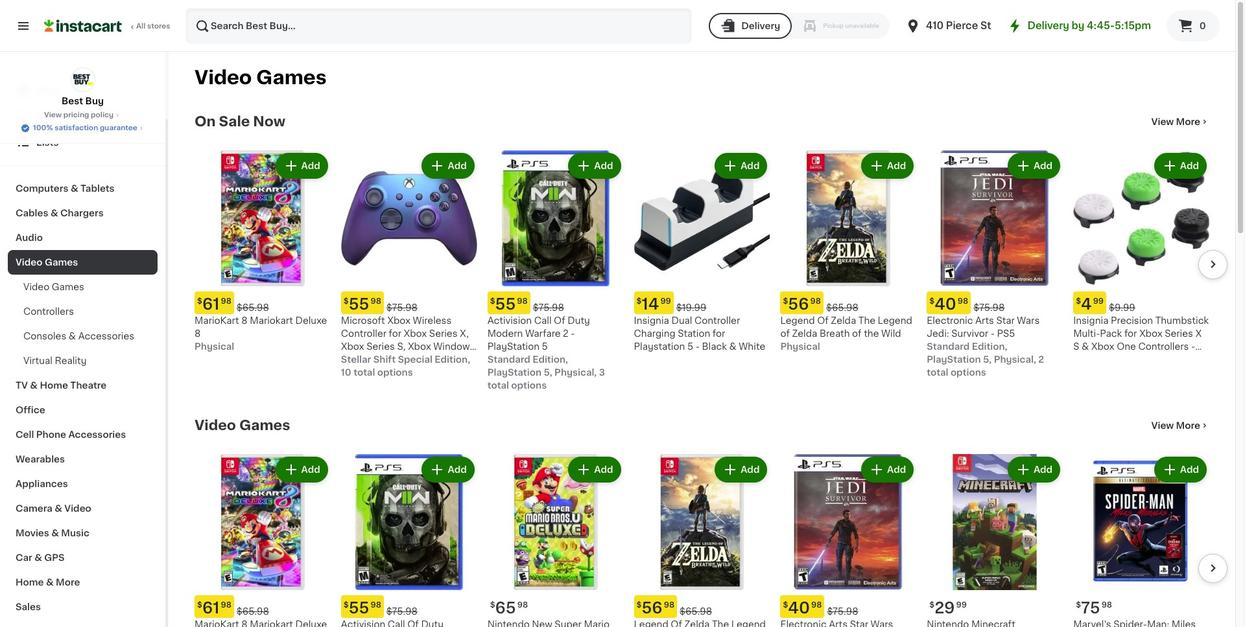 Task type: vqa. For each thing, say whether or not it's contained in the screenshot.


Task type: locate. For each thing, give the bounding box(es) containing it.
2 view more from the top
[[1152, 421, 1201, 431]]

& inside movies & music link
[[51, 529, 59, 538]]

buy up "100%"
[[36, 112, 55, 121]]

electronic arts star wars jedi: survivor - ps5 standard edition, playstation 5, physical, 2 total options
[[927, 316, 1044, 377]]

& inside car & gps link
[[34, 554, 42, 563]]

0 vertical spatial view more link
[[1152, 115, 1210, 128]]

of inside activision call of duty modern warfare 2 - playstation 5 standard edition, playstation 5, physical, 3 total options
[[554, 316, 565, 325]]

edition, down "ps5"
[[972, 342, 1008, 351]]

1 vertical spatial more
[[1176, 421, 1201, 431]]

$ inside $ 75 98
[[1076, 602, 1081, 609]]

of up breath
[[817, 316, 829, 325]]

insignia up charging at the bottom
[[634, 316, 669, 325]]

0 horizontal spatial $56.98 original price: $65.98 element
[[634, 596, 770, 619]]

$55.98 original price: $75.98 element
[[341, 292, 477, 314], [488, 292, 624, 314], [341, 596, 477, 619]]

s,
[[397, 342, 406, 351]]

10
[[341, 368, 351, 377]]

1 horizontal spatial options
[[511, 381, 547, 390]]

special inside $ 55 98 $75.98 microsoft xbox wireless controller for xbox series x, xbox series s, xbox windows stellar shift special edition devices
[[396, 355, 430, 364]]

5 down station
[[687, 342, 693, 351]]

1 vertical spatial 40
[[788, 601, 810, 616]]

1 horizontal spatial standard
[[927, 342, 970, 351]]

0 vertical spatial zelda
[[831, 316, 856, 325]]

2 view more link from the top
[[1152, 420, 1210, 433]]

item carousel region for on sale now
[[195, 145, 1228, 397]]

1 insignia from the left
[[634, 316, 669, 325]]

98 inside $ 65 98
[[517, 602, 528, 609]]

0 vertical spatial home
[[40, 381, 68, 390]]

2 $ 61 98 from the top
[[197, 601, 231, 616]]

black
[[702, 342, 727, 351]]

$ 61 98 for 14
[[197, 297, 231, 312]]

99
[[660, 298, 671, 305], [1093, 298, 1104, 305], [956, 602, 967, 609]]

product group containing 75
[[1073, 455, 1210, 628]]

duty
[[568, 316, 590, 325]]

add for add 'button' associated with call's $55.98 original price: $75.98 element
[[594, 161, 613, 171]]

None search field
[[185, 8, 692, 44]]

&
[[71, 184, 78, 193], [51, 209, 58, 218], [69, 332, 76, 341], [729, 342, 737, 351], [1082, 342, 1089, 351], [30, 381, 38, 390], [55, 505, 62, 514], [51, 529, 59, 538], [34, 554, 42, 563], [46, 579, 54, 588]]

0 horizontal spatial legend
[[781, 316, 815, 325]]

1 horizontal spatial $ 56 98
[[783, 297, 821, 312]]

stores
[[147, 23, 170, 30]]

options down s,
[[377, 368, 413, 377]]

0 vertical spatial $ 61 98
[[197, 297, 231, 312]]

0 horizontal spatial total
[[354, 368, 375, 377]]

standard inside electronic arts star wars jedi: survivor - ps5 standard edition, playstation 5, physical, 2 total options
[[927, 342, 970, 351]]

1 horizontal spatial edition,
[[533, 355, 568, 364]]

cell phone accessories link
[[8, 423, 158, 448]]

more for 40
[[1176, 421, 1201, 431]]

2 insignia from the left
[[1073, 316, 1109, 325]]

office link
[[8, 398, 158, 423]]

now
[[253, 115, 285, 128]]

& right the car
[[34, 554, 42, 563]]

shop
[[36, 86, 61, 95]]

1 vertical spatial controllers
[[1139, 342, 1189, 351]]

warfare
[[525, 329, 561, 338]]

add button for the topmost $56.98 original price: $65.98 element
[[863, 154, 913, 178]]

0 horizontal spatial physical,
[[555, 368, 597, 377]]

& inside the consoles & accessories 'link'
[[69, 332, 76, 341]]

add button for $61.98 original price: $65.98 element related to 56
[[277, 458, 327, 482]]

options down warfare
[[511, 381, 547, 390]]

more for 56
[[1176, 117, 1201, 126]]

$
[[197, 298, 202, 305], [344, 298, 349, 305], [490, 298, 495, 305], [637, 298, 642, 305], [783, 298, 788, 305], [930, 298, 935, 305], [1076, 298, 1081, 305], [197, 602, 202, 609], [344, 602, 349, 609], [490, 602, 495, 609], [637, 602, 642, 609], [783, 602, 788, 609], [930, 602, 935, 609], [1076, 602, 1081, 609]]

1 horizontal spatial of
[[817, 316, 829, 325]]

2 physical from the left
[[781, 342, 820, 351]]

1 vertical spatial 2
[[1039, 355, 1044, 364]]

0 horizontal spatial $ 40 98
[[783, 601, 822, 616]]

5, down warfare
[[544, 368, 552, 377]]

appliances link
[[8, 472, 158, 497]]

0 horizontal spatial delivery
[[741, 21, 780, 30]]

physical down breath
[[781, 342, 820, 351]]

edition,
[[972, 342, 1008, 351], [435, 355, 470, 364], [533, 355, 568, 364]]

1 view more from the top
[[1152, 117, 1201, 126]]

controllers up consoles
[[23, 307, 74, 317]]

0 horizontal spatial physical
[[195, 342, 234, 351]]

add for the topmost $56.98 original price: $65.98 element add 'button'
[[887, 161, 906, 171]]

1 special from the left
[[396, 355, 430, 364]]

series up windows
[[429, 329, 458, 338]]

total down jedi:
[[927, 368, 949, 377]]

Search field
[[187, 9, 691, 43]]

1 5 from the left
[[542, 342, 548, 351]]

2 5 from the left
[[687, 342, 693, 351]]

special
[[396, 355, 430, 364], [398, 355, 433, 364]]

0 horizontal spatial 40
[[788, 601, 810, 616]]

99 right "14"
[[660, 298, 671, 305]]

2 shift from the left
[[373, 355, 396, 364]]

-
[[571, 329, 575, 338], [991, 329, 995, 338], [696, 342, 700, 351], [1191, 342, 1196, 351]]

insignia up multi-
[[1073, 316, 1109, 325]]

& inside computers & tablets link
[[71, 184, 78, 193]]

physical inside legend of zelda the legend of zelda breath of the wild physical
[[781, 342, 820, 351]]

physical
[[195, 342, 234, 351], [781, 342, 820, 351]]

99 inside $ 4 99
[[1093, 298, 1104, 305]]

1 horizontal spatial legend
[[878, 316, 912, 325]]

multi
[[1073, 355, 1096, 364]]

view more for 56
[[1152, 117, 1201, 126]]

delivery button
[[709, 13, 792, 39]]

1 horizontal spatial for
[[713, 329, 725, 338]]

1 of from the left
[[554, 316, 565, 325]]

$ 61 98 for 56
[[197, 601, 231, 616]]

computers
[[16, 184, 68, 193]]

total inside electronic arts star wars jedi: survivor - ps5 standard edition, playstation 5, physical, 2 total options
[[927, 368, 949, 377]]

playstation inside electronic arts star wars jedi: survivor - ps5 standard edition, playstation 5, physical, 2 total options
[[927, 355, 981, 364]]

physical, left 3
[[555, 368, 597, 377]]

ps5
[[997, 329, 1015, 338]]

for up black
[[713, 329, 725, 338]]

1 vertical spatial $40.98 original price: $75.98 element
[[781, 596, 917, 619]]

3 for from the left
[[1125, 329, 1137, 338]]

physical inside 'mariokart 8 mariokart deluxe 8 physical'
[[195, 342, 234, 351]]

buy up the policy
[[85, 97, 104, 106]]

all stores
[[136, 23, 170, 30]]

standard down jedi:
[[927, 342, 970, 351]]

series
[[429, 329, 458, 338], [1165, 329, 1193, 338], [367, 342, 395, 351]]

1 view more link from the top
[[1152, 115, 1210, 128]]

0 horizontal spatial standard
[[488, 355, 530, 364]]

0 horizontal spatial 2
[[563, 329, 569, 338]]

1 61 from the top
[[202, 297, 220, 312]]

2 inside activision call of duty modern warfare 2 - playstation 5 standard edition, playstation 5, physical, 3 total options
[[563, 329, 569, 338]]

56
[[788, 297, 809, 312], [642, 601, 663, 616]]

physical,
[[994, 355, 1036, 364], [555, 368, 597, 377]]

1 vertical spatial 5,
[[544, 368, 552, 377]]

all
[[136, 23, 145, 30]]

1 horizontal spatial 2
[[1039, 355, 1044, 364]]

controller down the microsoft
[[341, 329, 387, 338]]

$ inside $ 14 99 $19.99 insignia dual controller charging station for playstation 5 - black & white
[[637, 298, 642, 305]]

2 special from the left
[[398, 355, 433, 364]]

0 button
[[1167, 10, 1220, 42]]

$61.98 original price: $65.98 element for 14
[[195, 292, 331, 314]]

99 inside $ 29 99
[[956, 602, 967, 609]]

add button
[[277, 154, 327, 178], [423, 154, 473, 178], [570, 154, 620, 178], [716, 154, 766, 178], [863, 154, 913, 178], [1009, 154, 1059, 178], [1156, 154, 1206, 178], [277, 458, 327, 482], [423, 458, 473, 482], [570, 458, 620, 482], [716, 458, 766, 482], [863, 458, 913, 482], [1009, 458, 1059, 482], [1156, 458, 1206, 482]]

add for topmost $40.98 original price: $75.98 element add 'button'
[[1034, 161, 1053, 171]]

1 vertical spatial controller
[[341, 329, 387, 338]]

1 vertical spatial $61.98 original price: $65.98 element
[[195, 596, 331, 619]]

0 horizontal spatial options
[[377, 368, 413, 377]]

& for consoles & accessories
[[69, 332, 76, 341]]

1 horizontal spatial 40
[[935, 297, 957, 312]]

40 for the left $40.98 original price: $75.98 element
[[788, 601, 810, 616]]

video games
[[195, 68, 327, 87], [16, 258, 78, 267], [23, 283, 84, 292], [195, 419, 290, 433]]

2 down duty
[[563, 329, 569, 338]]

1 vertical spatial $ 61 98
[[197, 601, 231, 616]]

home up sales
[[16, 579, 44, 588]]

1 vertical spatial accessories
[[68, 431, 126, 440]]

$75.98 inside $ 55 98 $75.98 microsoft xbox wireless controller for xbox series x, xbox series s, xbox windows stellar shift special edition devices
[[386, 303, 418, 313]]

0 vertical spatial $ 40 98
[[930, 297, 968, 312]]

$4.99 original price: $9.99 element
[[1073, 292, 1210, 314]]

5:15pm
[[1115, 21, 1151, 30]]

& right cables
[[51, 209, 58, 218]]

2 vertical spatial playstation
[[488, 368, 542, 377]]

options inside electronic arts star wars jedi: survivor - ps5 standard edition, playstation 5, physical, 2 total options
[[951, 368, 986, 377]]

99 inside $ 14 99 $19.99 insignia dual controller charging station for playstation 5 - black & white
[[660, 298, 671, 305]]

& inside home & more link
[[46, 579, 54, 588]]

- down station
[[696, 342, 700, 351]]

1 vertical spatial zelda
[[792, 329, 817, 338]]

8
[[241, 316, 248, 325], [195, 329, 201, 338]]

x
[[1196, 329, 1202, 338]]

delivery for delivery by 4:45-5:15pm
[[1028, 21, 1069, 30]]

games
[[256, 68, 327, 87], [45, 258, 78, 267], [52, 283, 84, 292], [239, 419, 290, 433]]

$56.98 original price: $65.98 element
[[781, 292, 917, 314], [634, 596, 770, 619]]

policy
[[91, 112, 114, 119]]

physical, inside activision call of duty modern warfare 2 - playstation 5 standard edition, playstation 5, physical, 3 total options
[[555, 368, 597, 377]]

dual
[[672, 316, 692, 325]]

99 right 4
[[1093, 298, 1104, 305]]

activision
[[488, 316, 532, 325]]

1 item carousel region from the top
[[195, 145, 1228, 397]]

1 vertical spatial view more
[[1152, 421, 1201, 431]]

2 $61.98 original price: $65.98 element from the top
[[195, 596, 331, 619]]

options down the survivor
[[951, 368, 986, 377]]

$61.98 original price: $65.98 element
[[195, 292, 331, 314], [195, 596, 331, 619]]

sale
[[219, 115, 250, 128]]

buy inside "link"
[[36, 112, 55, 121]]

for down precision
[[1125, 329, 1137, 338]]

0
[[1200, 21, 1206, 30]]

- down thumbstick
[[1191, 342, 1196, 351]]

0 horizontal spatial for
[[389, 329, 401, 338]]

0 vertical spatial accessories
[[78, 332, 134, 341]]

& down gps
[[46, 579, 54, 588]]

total inside activision call of duty modern warfare 2 - playstation 5 standard edition, playstation 5, physical, 3 total options
[[488, 381, 509, 390]]

accessories up virtual reality link
[[78, 332, 134, 341]]

accessories inside 'link'
[[78, 332, 134, 341]]

legend
[[781, 316, 815, 325], [878, 316, 912, 325]]

0 vertical spatial view more
[[1152, 117, 1201, 126]]

& left tablets
[[71, 184, 78, 193]]

1 horizontal spatial zelda
[[831, 316, 856, 325]]

2 horizontal spatial total
[[927, 368, 949, 377]]

physical, down "ps5"
[[994, 355, 1036, 364]]

5 down warfare
[[542, 342, 548, 351]]

0 horizontal spatial of
[[781, 329, 790, 338]]

insignia inside $ 14 99 $19.99 insignia dual controller charging station for playstation 5 - black & white
[[634, 316, 669, 325]]

1 vertical spatial 56
[[642, 601, 663, 616]]

for up s,
[[389, 329, 401, 338]]

controllers inside insignia precision thumbstick multi-pack for xbox series x s & xbox one controllers - multi color
[[1139, 342, 1189, 351]]

5, down the survivor
[[983, 355, 992, 364]]

total down modern
[[488, 381, 509, 390]]

- inside electronic arts star wars jedi: survivor - ps5 standard edition, playstation 5, physical, 2 total options
[[991, 329, 995, 338]]

5, inside electronic arts star wars jedi: survivor - ps5 standard edition, playstation 5, physical, 2 total options
[[983, 355, 992, 364]]

0 vertical spatial more
[[1176, 117, 1201, 126]]

stellar inside $ 55 98 $75.98 microsoft xbox wireless controller for xbox series x, xbox series s, xbox windows stellar shift special edition devices
[[341, 355, 370, 364]]

accessories inside "link"
[[68, 431, 126, 440]]

4:45-
[[1087, 21, 1115, 30]]

1 vertical spatial $56.98 original price: $65.98 element
[[634, 596, 770, 619]]

410 pierce st button
[[905, 8, 991, 44]]

1 horizontal spatial series
[[429, 329, 458, 338]]

of right call
[[554, 316, 565, 325]]

options
[[377, 368, 413, 377], [951, 368, 986, 377], [511, 381, 547, 390]]

product group containing 29
[[927, 455, 1063, 628]]

- down duty
[[571, 329, 575, 338]]

1 horizontal spatial of
[[852, 329, 862, 338]]

& inside insignia precision thumbstick multi-pack for xbox series x s & xbox one controllers - multi color
[[1082, 342, 1089, 351]]

1 horizontal spatial $ 40 98
[[930, 297, 968, 312]]

edition, inside stellar shift special edition, 10 total options
[[435, 355, 470, 364]]

controllers down thumbstick
[[1139, 342, 1189, 351]]

2 for from the left
[[713, 329, 725, 338]]

1 vertical spatial standard
[[488, 355, 530, 364]]

series down thumbstick
[[1165, 329, 1193, 338]]

0 horizontal spatial 99
[[660, 298, 671, 305]]

edition, down windows
[[435, 355, 470, 364]]

accessories for cell phone accessories
[[68, 431, 126, 440]]

options inside activision call of duty modern warfare 2 - playstation 5 standard edition, playstation 5, physical, 3 total options
[[511, 381, 547, 390]]

buy it again link
[[8, 104, 158, 130]]

add button for $14.99 original price: $19.99 'element' at the right of the page
[[716, 154, 766, 178]]

insignia precision thumbstick multi-pack for xbox series x s & xbox one controllers - multi color
[[1073, 316, 1209, 364]]

0 vertical spatial $40.98 original price: $75.98 element
[[927, 292, 1063, 314]]

& right tv
[[30, 381, 38, 390]]

shift inside stellar shift special edition, 10 total options
[[373, 355, 396, 364]]

0 horizontal spatial 5
[[542, 342, 548, 351]]

add for add 'button' related to $14.99 original price: $19.99 'element' at the right of the page
[[741, 161, 760, 171]]

0 vertical spatial 40
[[935, 297, 957, 312]]

1 vertical spatial $ 40 98
[[783, 601, 822, 616]]

$ inside $ 65 98
[[490, 602, 495, 609]]

98 inside $ 55 98 $75.98 microsoft xbox wireless controller for xbox series x, xbox series s, xbox windows stellar shift special edition devices
[[371, 298, 381, 305]]

2
[[563, 329, 569, 338], [1039, 355, 1044, 364]]

99 for 4
[[1093, 298, 1104, 305]]

0 vertical spatial controller
[[695, 316, 740, 325]]

1 horizontal spatial $40.98 original price: $75.98 element
[[927, 292, 1063, 314]]

add button for call's $55.98 original price: $75.98 element
[[570, 154, 620, 178]]

0 vertical spatial item carousel region
[[195, 145, 1228, 397]]

of left breath
[[781, 329, 790, 338]]

0 horizontal spatial controllers
[[23, 307, 74, 317]]

1 physical from the left
[[195, 342, 234, 351]]

$14.99 original price: $19.99 element
[[634, 292, 770, 314]]

0 vertical spatial 56
[[788, 297, 809, 312]]

0 vertical spatial physical,
[[994, 355, 1036, 364]]

& for computers & tablets
[[71, 184, 78, 193]]

playstation
[[634, 342, 685, 351]]

view more link
[[1152, 115, 1210, 128], [1152, 420, 1210, 433]]

2 horizontal spatial for
[[1125, 329, 1137, 338]]

add button for topmost $40.98 original price: $75.98 element
[[1009, 154, 1059, 178]]

item carousel region
[[195, 145, 1228, 397], [195, 449, 1228, 628]]

2 61 from the top
[[202, 601, 220, 616]]

home inside 'link'
[[40, 381, 68, 390]]

0 vertical spatial standard
[[927, 342, 970, 351]]

& inside camera & video link
[[55, 505, 62, 514]]

office
[[16, 406, 45, 415]]

2 down wars
[[1039, 355, 1044, 364]]

1 of from the left
[[781, 329, 790, 338]]

2 horizontal spatial 99
[[1093, 298, 1104, 305]]

standard down modern
[[488, 355, 530, 364]]

sales
[[16, 603, 41, 612]]

2 item carousel region from the top
[[195, 449, 1228, 628]]

delivery inside button
[[741, 21, 780, 30]]

99 right 29
[[956, 602, 967, 609]]

5,
[[983, 355, 992, 364], [544, 368, 552, 377]]

0 horizontal spatial $ 56 98
[[637, 601, 675, 616]]

& right camera at the bottom of the page
[[55, 505, 62, 514]]

& right black
[[729, 342, 737, 351]]

& right s
[[1082, 342, 1089, 351]]

stellar inside stellar shift special edition, 10 total options
[[341, 355, 371, 364]]

tablets
[[80, 184, 115, 193]]

view pricing policy
[[44, 112, 114, 119]]

controllers link
[[8, 300, 158, 324]]

1 vertical spatial physical,
[[555, 368, 597, 377]]

arts
[[975, 316, 994, 325]]

accessories
[[78, 332, 134, 341], [68, 431, 126, 440]]

controllers inside controllers link
[[23, 307, 74, 317]]

1 horizontal spatial 99
[[956, 602, 967, 609]]

series left s,
[[367, 342, 395, 351]]

add button for the left $40.98 original price: $75.98 element
[[863, 458, 913, 482]]

99 for 14
[[660, 298, 671, 305]]

& inside tv & home theatre 'link'
[[30, 381, 38, 390]]

& inside $ 14 99 $19.99 insignia dual controller charging station for playstation 5 - black & white
[[729, 342, 737, 351]]

controller down $14.99 original price: $19.99 'element' at the right of the page
[[695, 316, 740, 325]]

product group
[[195, 150, 331, 353], [341, 150, 477, 379], [488, 150, 624, 392], [634, 150, 770, 353], [781, 150, 917, 353], [927, 150, 1063, 379], [1073, 150, 1210, 364], [195, 455, 331, 628], [341, 455, 477, 628], [488, 455, 624, 628], [634, 455, 770, 628], [781, 455, 917, 628], [927, 455, 1063, 628], [1073, 455, 1210, 628]]

total right 10
[[354, 368, 375, 377]]

98 inside $ 75 98
[[1102, 602, 1112, 609]]

2 horizontal spatial series
[[1165, 329, 1193, 338]]

0 vertical spatial 2
[[563, 329, 569, 338]]

$ 14 99 $19.99 insignia dual controller charging station for playstation 5 - black & white
[[634, 297, 765, 351]]

1 horizontal spatial physical
[[781, 342, 820, 351]]

0 horizontal spatial 5,
[[544, 368, 552, 377]]

zelda left breath
[[792, 329, 817, 338]]

0 horizontal spatial edition,
[[435, 355, 470, 364]]

$55.98 original price: $75.98 element for call
[[488, 292, 624, 314]]

service type group
[[709, 13, 890, 39]]

0 horizontal spatial controller
[[341, 329, 387, 338]]

- inside activision call of duty modern warfare 2 - playstation 5 standard edition, playstation 5, physical, 3 total options
[[571, 329, 575, 338]]

for
[[389, 329, 401, 338], [713, 329, 725, 338], [1125, 329, 1137, 338]]

& left music
[[51, 529, 59, 538]]

instacart logo image
[[44, 18, 122, 34]]

0 horizontal spatial of
[[554, 316, 565, 325]]

1 horizontal spatial insignia
[[1073, 316, 1109, 325]]

1 horizontal spatial total
[[488, 381, 509, 390]]

- left "ps5"
[[991, 329, 995, 338]]

0 horizontal spatial insignia
[[634, 316, 669, 325]]

special inside stellar shift special edition, 10 total options
[[398, 355, 433, 364]]

1 shift from the left
[[372, 355, 394, 364]]

100% satisfaction guarantee button
[[20, 121, 145, 134]]

1 $ 61 98 from the top
[[197, 297, 231, 312]]

1 vertical spatial playstation
[[927, 355, 981, 364]]

home down virtual reality
[[40, 381, 68, 390]]

view
[[44, 112, 62, 119], [1152, 117, 1174, 126], [1152, 421, 1174, 431]]

55 inside $ 55 98 $75.98 microsoft xbox wireless controller for xbox series x, xbox series s, xbox windows stellar shift special edition devices
[[349, 297, 369, 312]]

$ inside $ 55 98 $75.98 microsoft xbox wireless controller for xbox series x, xbox series s, xbox windows stellar shift special edition devices
[[344, 298, 349, 305]]

65
[[495, 601, 516, 616]]

0 horizontal spatial 8
[[195, 329, 201, 338]]

$40.98 original price: $75.98 element
[[927, 292, 1063, 314], [781, 596, 917, 619]]

0 vertical spatial buy
[[85, 97, 104, 106]]

1 horizontal spatial controller
[[695, 316, 740, 325]]

40 for topmost $40.98 original price: $75.98 element
[[935, 297, 957, 312]]

2 inside electronic arts star wars jedi: survivor - ps5 standard edition, playstation 5, physical, 2 total options
[[1039, 355, 1044, 364]]

edition, down warfare
[[533, 355, 568, 364]]

virtual reality link
[[8, 349, 158, 374]]

1 for from the left
[[389, 329, 401, 338]]

add for 55's $55.98 original price: $75.98 element add 'button'
[[448, 161, 467, 171]]

physical down mariokart
[[195, 342, 234, 351]]

0 vertical spatial $61.98 original price: $65.98 element
[[195, 292, 331, 314]]

8 down mariokart
[[195, 329, 201, 338]]

physical, inside electronic arts star wars jedi: survivor - ps5 standard edition, playstation 5, physical, 2 total options
[[994, 355, 1036, 364]]

410 pierce st
[[926, 21, 991, 30]]

of
[[554, 316, 565, 325], [817, 316, 829, 325]]

camera & video
[[16, 505, 91, 514]]

of left the on the right of the page
[[852, 329, 862, 338]]

1 horizontal spatial $56.98 original price: $65.98 element
[[781, 292, 917, 314]]

2 legend from the left
[[878, 316, 912, 325]]

audio link
[[8, 226, 158, 250]]

& inside "cables & chargers" link
[[51, 209, 58, 218]]

1 horizontal spatial delivery
[[1028, 21, 1069, 30]]

99 for 29
[[956, 602, 967, 609]]

view more
[[1152, 117, 1201, 126], [1152, 421, 1201, 431]]

1 $61.98 original price: $65.98 element from the top
[[195, 292, 331, 314]]

all stores link
[[44, 8, 171, 44]]

1 horizontal spatial 5,
[[983, 355, 992, 364]]

& up reality
[[69, 332, 76, 341]]

1 horizontal spatial controllers
[[1139, 342, 1189, 351]]

cables
[[16, 209, 48, 218]]

2 horizontal spatial options
[[951, 368, 986, 377]]

electronic
[[927, 316, 973, 325]]

8 left mariokart
[[241, 316, 248, 325]]

0 horizontal spatial buy
[[36, 112, 55, 121]]

2 vertical spatial more
[[56, 579, 80, 588]]

$61.98 original price: $65.98 element for 56
[[195, 596, 331, 619]]

2 of from the left
[[817, 316, 829, 325]]

$ inside $ 29 99
[[930, 602, 935, 609]]

zelda up breath
[[831, 316, 856, 325]]

1 horizontal spatial 5
[[687, 342, 693, 351]]

accessories up wearables link
[[68, 431, 126, 440]]

best buy
[[62, 97, 104, 106]]



Task type: describe. For each thing, give the bounding box(es) containing it.
cables & chargers
[[16, 209, 104, 218]]

controller inside $ 55 98 $75.98 microsoft xbox wireless controller for xbox series x, xbox series s, xbox windows stellar shift special edition devices
[[341, 329, 387, 338]]

5 inside $ 14 99 $19.99 insignia dual controller charging station for playstation 5 - black & white
[[687, 342, 693, 351]]

tv
[[16, 381, 28, 390]]

61 for 14
[[202, 297, 220, 312]]

edition, inside activision call of duty modern warfare 2 - playstation 5 standard edition, playstation 5, physical, 3 total options
[[533, 355, 568, 364]]

thumbstick
[[1156, 316, 1209, 325]]

of inside legend of zelda the legend of zelda breath of the wild physical
[[817, 316, 829, 325]]

product group containing 14
[[634, 150, 770, 353]]

14
[[642, 297, 659, 312]]

wireless
[[413, 316, 452, 325]]

75
[[1081, 601, 1100, 616]]

1 legend from the left
[[781, 316, 815, 325]]

61 for 56
[[202, 601, 220, 616]]

insignia inside insignia precision thumbstick multi-pack for xbox series x s & xbox one controllers - multi color
[[1073, 316, 1109, 325]]

add for $61.98 original price: $65.98 element corresponding to 14's add 'button'
[[301, 161, 320, 171]]

$ 65 98
[[490, 601, 528, 616]]

again
[[66, 112, 91, 121]]

0 vertical spatial $56.98 original price: $65.98 element
[[781, 292, 917, 314]]

mariokart 8 mariokart deluxe 8 physical
[[195, 316, 327, 351]]

movies & music link
[[8, 521, 158, 546]]

mariokart
[[195, 316, 239, 325]]

stellar shift special edition, 10 total options
[[341, 355, 470, 377]]

$75.98 for the left $40.98 original price: $75.98 element
[[827, 608, 858, 617]]

0 horizontal spatial zelda
[[792, 329, 817, 338]]

computers & tablets
[[16, 184, 115, 193]]

tv & home theatre
[[16, 381, 107, 390]]

- inside insignia precision thumbstick multi-pack for xbox series x s & xbox one controllers - multi color
[[1191, 342, 1196, 351]]

cell
[[16, 431, 34, 440]]

delivery by 4:45-5:15pm link
[[1007, 18, 1151, 34]]

wearables
[[16, 455, 65, 464]]

$ 55 98 $75.98
[[344, 601, 418, 617]]

call
[[534, 316, 552, 325]]

for inside $ 14 99 $19.99 insignia dual controller charging station for playstation 5 - black & white
[[713, 329, 725, 338]]

camera & video link
[[8, 497, 158, 521]]

$ 55 98
[[490, 297, 528, 312]]

satisfaction
[[55, 125, 98, 132]]

virtual reality
[[23, 357, 87, 366]]

camera
[[16, 505, 52, 514]]

the
[[859, 316, 876, 325]]

standard inside activision call of duty modern warfare 2 - playstation 5 standard edition, playstation 5, physical, 3 total options
[[488, 355, 530, 364]]

mariokart
[[250, 316, 293, 325]]

wearables link
[[8, 448, 158, 472]]

0 horizontal spatial series
[[367, 342, 395, 351]]

$9.99
[[1109, 303, 1136, 313]]

view for 14
[[1152, 117, 1174, 126]]

$19.99
[[676, 303, 707, 313]]

cell phone accessories
[[16, 431, 126, 440]]

view more link for 40
[[1152, 420, 1210, 433]]

cables & chargers link
[[8, 201, 158, 226]]

home & more link
[[8, 571, 158, 595]]

breath
[[820, 329, 850, 338]]

legend of zelda the legend of zelda breath of the wild physical
[[781, 316, 912, 351]]

& for cables & chargers
[[51, 209, 58, 218]]

delivery for delivery
[[741, 21, 780, 30]]

1 horizontal spatial 56
[[788, 297, 809, 312]]

reality
[[55, 357, 87, 366]]

$ inside the $ 55 98 $75.98
[[344, 602, 349, 609]]

$75.98 for call's $55.98 original price: $75.98 element
[[533, 303, 564, 313]]

best
[[62, 97, 83, 106]]

2 of from the left
[[852, 329, 862, 338]]

color
[[1098, 355, 1123, 364]]

shop link
[[8, 78, 158, 104]]

modern
[[488, 329, 523, 338]]

$ 29 99
[[930, 601, 967, 616]]

wild
[[881, 329, 901, 338]]

view more for 40
[[1152, 421, 1201, 431]]

for inside $ 55 98 $75.98 microsoft xbox wireless controller for xbox series x, xbox series s, xbox windows stellar shift special edition devices
[[389, 329, 401, 338]]

55 for microsoft xbox wireless controller for xbox series x, xbox series s, xbox windows stellar shift special edition devices
[[349, 297, 369, 312]]

lists link
[[8, 130, 158, 156]]

precision
[[1111, 316, 1153, 325]]

consoles & accessories
[[23, 332, 134, 341]]

98 inside $ 55 98
[[517, 298, 528, 305]]

add for add 'button' for leftmost $56.98 original price: $65.98 element
[[741, 466, 760, 475]]

1 vertical spatial 8
[[195, 329, 201, 338]]

0 horizontal spatial $40.98 original price: $75.98 element
[[781, 596, 917, 619]]

add for add 'button' associated with $4.99 original price: $9.99 element
[[1180, 161, 1199, 171]]

guarantee
[[100, 125, 137, 132]]

on sale now
[[195, 115, 285, 128]]

add button for $61.98 original price: $65.98 element corresponding to 14
[[277, 154, 327, 178]]

car
[[16, 554, 32, 563]]

item carousel region for video games
[[195, 449, 1228, 628]]

& for car & gps
[[34, 554, 42, 563]]

view pricing policy link
[[44, 110, 121, 121]]

$55.98 original price: $75.98 element for 55
[[341, 292, 477, 314]]

for inside insignia precision thumbstick multi-pack for xbox series x s & xbox one controllers - multi color
[[1125, 329, 1137, 338]]

view more link for 56
[[1152, 115, 1210, 128]]

& for movies & music
[[51, 529, 59, 538]]

star
[[997, 316, 1015, 325]]

best buy logo image
[[70, 67, 95, 92]]

controller inside $ 14 99 $19.99 insignia dual controller charging station for playstation 5 - black & white
[[695, 316, 740, 325]]

product group containing 4
[[1073, 150, 1210, 364]]

options inside stellar shift special edition, 10 total options
[[377, 368, 413, 377]]

29
[[935, 601, 955, 616]]

& for camera & video
[[55, 505, 62, 514]]

consoles & accessories link
[[8, 324, 158, 349]]

410
[[926, 21, 944, 30]]

$ 75 98
[[1076, 601, 1112, 616]]

& for tv & home theatre
[[30, 381, 38, 390]]

55 inside the $ 55 98 $75.98
[[349, 601, 369, 616]]

series inside insignia precision thumbstick multi-pack for xbox series x s & xbox one controllers - multi color
[[1165, 329, 1193, 338]]

gps
[[44, 554, 65, 563]]

- inside $ 14 99 $19.99 insignia dual controller charging station for playstation 5 - black & white
[[696, 342, 700, 351]]

$75.98 inside the $ 55 98 $75.98
[[386, 608, 418, 617]]

white
[[739, 342, 765, 351]]

charging
[[634, 329, 676, 338]]

station
[[678, 329, 710, 338]]

car & gps
[[16, 554, 65, 563]]

$ inside $ 4 99
[[1076, 298, 1081, 305]]

deluxe
[[295, 316, 327, 325]]

$75.98 for topmost $40.98 original price: $75.98 element
[[974, 303, 1005, 313]]

total inside stellar shift special edition, 10 total options
[[354, 368, 375, 377]]

product group containing 65
[[488, 455, 624, 628]]

it
[[57, 112, 63, 121]]

music
[[61, 529, 89, 538]]

multi-
[[1073, 329, 1100, 338]]

add for add 'button' associated with $61.98 original price: $65.98 element related to 56
[[301, 466, 320, 475]]

5 inside activision call of duty modern warfare 2 - playstation 5 standard edition, playstation 5, physical, 3 total options
[[542, 342, 548, 351]]

$ 40 98 for the left $40.98 original price: $75.98 element
[[783, 601, 822, 616]]

jedi:
[[927, 329, 949, 338]]

98 inside the $ 55 98 $75.98
[[371, 602, 381, 609]]

1 vertical spatial $ 56 98
[[637, 601, 675, 616]]

accessories for consoles & accessories
[[78, 332, 134, 341]]

shift inside $ 55 98 $75.98 microsoft xbox wireless controller for xbox series x, xbox series s, xbox windows stellar shift special edition devices
[[372, 355, 394, 364]]

pricing
[[63, 112, 89, 119]]

edition
[[432, 355, 464, 364]]

$ 40 98 for topmost $40.98 original price: $75.98 element
[[930, 297, 968, 312]]

home & more
[[16, 579, 80, 588]]

survivor
[[952, 329, 988, 338]]

add button for leftmost $56.98 original price: $65.98 element
[[716, 458, 766, 482]]

add button for $4.99 original price: $9.99 element
[[1156, 154, 1206, 178]]

virtual
[[23, 357, 52, 366]]

1 horizontal spatial buy
[[85, 97, 104, 106]]

0 vertical spatial playstation
[[488, 342, 540, 351]]

add button for 55's $55.98 original price: $75.98 element
[[423, 154, 473, 178]]

1 horizontal spatial 8
[[241, 316, 248, 325]]

$ inside $ 55 98
[[490, 298, 495, 305]]

on sale now link
[[195, 114, 285, 130]]

1 vertical spatial home
[[16, 579, 44, 588]]

x,
[[460, 329, 469, 338]]

55 for 55
[[495, 297, 516, 312]]

5, inside activision call of duty modern warfare 2 - playstation 5 standard edition, playstation 5, physical, 3 total options
[[544, 368, 552, 377]]

$ 55 98 $75.98 microsoft xbox wireless controller for xbox series x, xbox series s, xbox windows stellar shift special edition devices
[[341, 297, 475, 377]]

edition, inside electronic arts star wars jedi: survivor - ps5 standard edition, playstation 5, physical, 2 total options
[[972, 342, 1008, 351]]

add for add 'button' corresponding to the left $40.98 original price: $75.98 element
[[887, 466, 906, 475]]

view for 56
[[1152, 421, 1174, 431]]

& for home & more
[[46, 579, 54, 588]]

3
[[599, 368, 605, 377]]

by
[[1072, 21, 1085, 30]]

sales link
[[8, 595, 158, 620]]

0 vertical spatial $ 56 98
[[783, 297, 821, 312]]

movies
[[16, 529, 49, 538]]

lists
[[36, 138, 59, 147]]

car & gps link
[[8, 546, 158, 571]]

theatre
[[70, 381, 107, 390]]

appliances
[[16, 480, 68, 489]]



